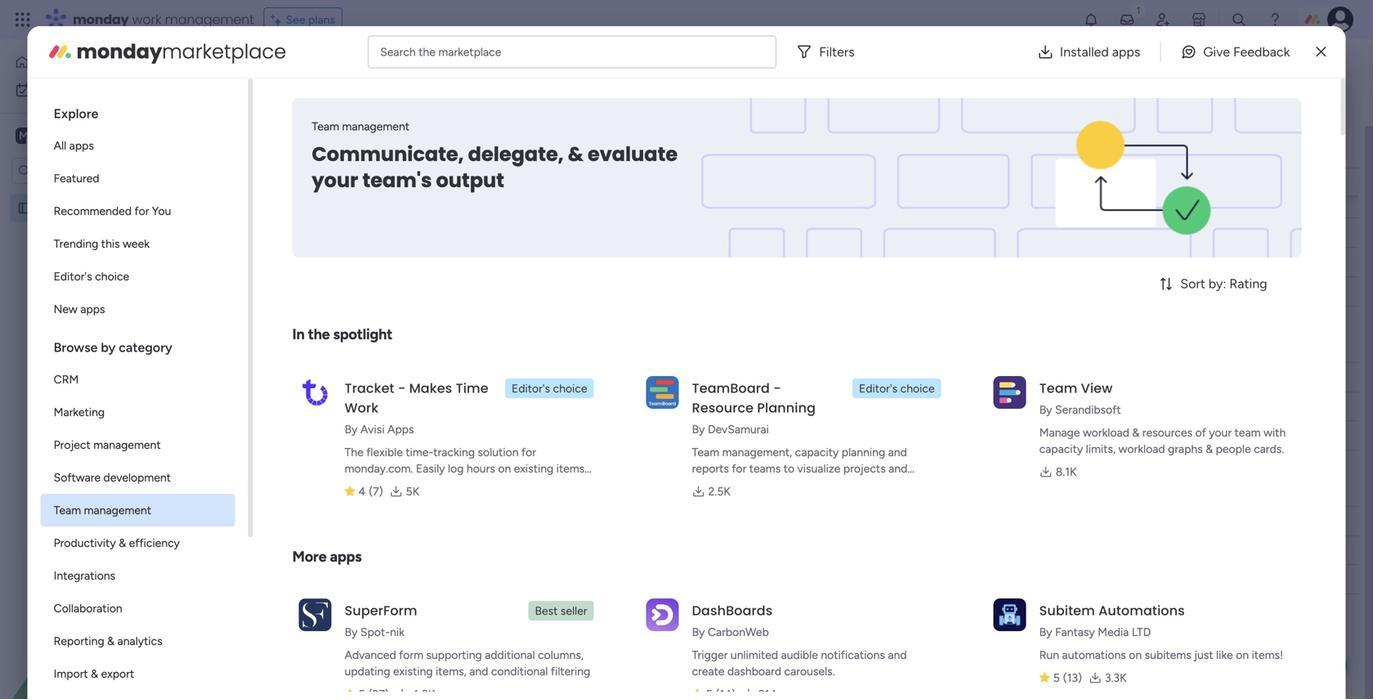 Task type: vqa. For each thing, say whether or not it's contained in the screenshot.
(13)
yes



Task type: describe. For each thing, give the bounding box(es) containing it.
lottie animation element
[[0, 534, 209, 699]]

group
[[317, 479, 364, 500]]

see plans
[[286, 13, 335, 27]]

trending this week
[[54, 237, 150, 251]]

home link
[[10, 49, 199, 75]]

team management communicate, delegate, & evaluate your team's output
[[312, 119, 678, 194]]

by avisi apps
[[345, 422, 414, 436]]

flexible
[[367, 445, 403, 459]]

your inside team management communicate, delegate, & evaluate your team's output
[[312, 167, 359, 194]]

project management inside field
[[253, 53, 453, 81]]

crm
[[54, 373, 79, 386]]

editor's for tracket
[[512, 382, 551, 395]]

choice for teamboard
[[901, 382, 935, 395]]

monday for monday work management
[[73, 10, 129, 29]]

manage
[[1040, 426, 1081, 440]]

monday work management
[[73, 10, 254, 29]]

project inside field
[[253, 53, 318, 81]]

see plans button
[[264, 7, 343, 32]]

m
[[19, 129, 29, 143]]

apps for new apps
[[80, 302, 105, 316]]

productivity & efficiency
[[54, 536, 180, 550]]

invite / 1 button
[[1228, 52, 1309, 79]]

subitem automations by fantasy media ltd
[[1040, 602, 1186, 639]]

monday marketplace image
[[47, 39, 73, 65]]

app logo image for by devsamurai
[[647, 376, 679, 409]]

dashboards by carbonweb
[[692, 602, 773, 639]]

give feedback button
[[1168, 36, 1304, 68]]

time.
[[729, 478, 754, 492]]

search everything image
[[1232, 11, 1248, 28]]

new for new task
[[254, 102, 278, 116]]

existing inside advanced form supporting additional columns, updating existing items, and conditional filtering
[[393, 665, 433, 678]]

monday.com.
[[345, 462, 413, 476]]

run
[[1040, 648, 1060, 662]]

best
[[535, 604, 558, 618]]

marketing option
[[41, 396, 235, 429]]

monday marketplace image
[[1192, 11, 1208, 28]]

Search field
[[364, 97, 413, 120]]

browse by category
[[54, 340, 172, 355]]

delegate,
[[468, 141, 564, 168]]

apps
[[388, 422, 414, 436]]

import & export option
[[41, 658, 235, 690]]

reporting
[[54, 634, 104, 648]]

tracket
[[345, 379, 395, 397]]

public board image
[[17, 200, 33, 216]]

fantasy
[[1056, 625, 1096, 639]]

management for project management
[[93, 438, 161, 452]]

Status field
[[634, 368, 676, 386]]

(7)
[[369, 485, 383, 498]]

task for completed
[[389, 370, 412, 384]]

development
[[103, 471, 171, 485]]

8.1k
[[1056, 465, 1077, 479]]

new group
[[281, 479, 364, 500]]

carbonweb
[[708, 625, 769, 639]]

1 image
[[1132, 1, 1147, 19]]

management for team management
[[84, 503, 151, 517]]

and inside trigger unlimited audible notifications and create dashboard carousels.
[[888, 648, 907, 662]]

resources
[[1143, 426, 1193, 440]]

app logo image for by avisi apps
[[299, 376, 332, 409]]

the flexible time-tracking solution for monday.com. easily log hours on existing items and subitems.
[[345, 445, 585, 492]]

- for tracket
[[398, 379, 406, 397]]

table
[[527, 58, 554, 72]]

by spot-nik
[[345, 625, 405, 639]]

choice for tracket
[[553, 382, 588, 395]]

management inside field
[[323, 53, 453, 81]]

subitem
[[1040, 602, 1096, 620]]

banner logo image
[[984, 98, 1283, 258]]

task for to-do
[[389, 175, 412, 189]]

new apps option
[[41, 293, 235, 326]]

app logo image for by carbonweb
[[647, 598, 679, 631]]

installed apps
[[1061, 44, 1141, 60]]

Search in workspace field
[[34, 162, 137, 180]]

and right "projects"
[[889, 462, 908, 476]]

team for by
[[1040, 379, 1078, 397]]

4 (7)
[[359, 485, 383, 498]]

Due date field
[[739, 368, 794, 386]]

all apps option
[[41, 129, 235, 162]]

tracking
[[434, 445, 475, 459]]

tracket - makes time work
[[345, 379, 489, 417]]

new apps
[[54, 302, 105, 316]]

project management list box
[[0, 191, 209, 443]]

projects
[[844, 462, 886, 476]]

visualize
[[798, 462, 841, 476]]

mar for mar 9
[[753, 226, 771, 239]]

you
[[152, 204, 171, 218]]

in
[[292, 326, 305, 343]]

for inside the flexible time-tracking solution for monday.com. easily log hours on existing items and subitems.
[[522, 445, 536, 459]]

sort by: rating button
[[1131, 271, 1302, 297]]

invite / 1
[[1258, 58, 1301, 72]]

editor's choice for tracket
[[512, 382, 588, 395]]

gary orlando image
[[1328, 7, 1354, 33]]

trending
[[54, 237, 98, 251]]

this
[[101, 237, 120, 251]]

home
[[36, 55, 67, 69]]

with
[[1264, 426, 1287, 440]]

due date
[[744, 370, 790, 384]]

items,
[[436, 665, 467, 678]]

team management
[[54, 503, 151, 517]]

monday for monday marketplace
[[77, 38, 162, 65]]

automations
[[1099, 602, 1186, 620]]

editor's choice for teamboard
[[860, 382, 935, 395]]

all
[[54, 139, 66, 153]]

3.3k
[[1106, 671, 1127, 685]]

update feed image
[[1120, 11, 1136, 28]]

create
[[692, 665, 725, 678]]

team's inside 'team management, capacity planning and reports for teams to visualize projects and team's time.'
[[692, 478, 726, 492]]

software
[[54, 471, 101, 485]]

invite
[[1258, 58, 1286, 72]]

explore heading
[[41, 92, 235, 129]]

week
[[123, 237, 150, 251]]

items
[[557, 462, 585, 476]]

collaboration
[[54, 602, 122, 615]]

project management
[[54, 438, 161, 452]]

2.5k
[[709, 485, 731, 498]]

(13)
[[1064, 671, 1083, 685]]

efficiency
[[129, 536, 180, 550]]

output
[[436, 167, 505, 194]]

nik
[[390, 625, 405, 639]]

help image
[[1268, 11, 1284, 28]]

in the spotlight
[[292, 326, 393, 343]]

conditional
[[491, 665, 548, 678]]

by inside subitem automations by fantasy media ltd
[[1040, 625, 1053, 639]]

additional
[[485, 648, 535, 662]]

by inside dashboards by carbonweb
[[692, 625, 705, 639]]

give
[[1204, 44, 1231, 60]]

8
[[774, 197, 780, 210]]

management,
[[723, 445, 793, 459]]

filtering
[[551, 665, 591, 678]]

app logo image for by spot-nik
[[299, 598, 332, 631]]

workspace selection element
[[16, 126, 137, 147]]

marketing
[[54, 405, 105, 419]]

resource
[[692, 399, 754, 417]]

app logo image for by serandibsoft
[[994, 376, 1027, 409]]

apps for installed apps
[[1113, 44, 1141, 60]]

best seller
[[535, 604, 588, 618]]

existing inside the flexible time-tracking solution for monday.com. easily log hours on existing items and subitems.
[[514, 462, 554, 476]]

trending this week option
[[41, 227, 235, 260]]

graphs
[[1169, 442, 1204, 456]]



Task type: locate. For each thing, give the bounding box(es) containing it.
time-
[[406, 445, 434, 459]]

capacity inside manage workload & resources of your team with capacity limits, workload graphs & people cards.
[[1040, 442, 1084, 456]]

0 horizontal spatial management
[[78, 201, 146, 215]]

team's down search "field"
[[363, 167, 432, 194]]

0 vertical spatial workload
[[1084, 426, 1130, 440]]

new
[[254, 102, 278, 116], [54, 302, 78, 316], [281, 479, 313, 500]]

form
[[399, 648, 424, 662]]

for right solution
[[522, 445, 536, 459]]

capacity down manage
[[1040, 442, 1084, 456]]

media
[[1099, 625, 1130, 639]]

0 horizontal spatial the
[[308, 326, 330, 343]]

give feedback
[[1204, 44, 1291, 60]]

column information image
[[688, 371, 701, 384]]

existing down form
[[393, 665, 433, 678]]

import
[[54, 667, 88, 681]]

new inside button
[[254, 102, 278, 116]]

0 vertical spatial for
[[135, 204, 149, 218]]

work
[[345, 399, 379, 417]]

main inside workspace selection 'element'
[[38, 128, 66, 144]]

integrations option
[[41, 559, 235, 592]]

teams
[[750, 462, 781, 476]]

add new group
[[280, 630, 358, 644]]

project management inside 'list box'
[[38, 201, 146, 215]]

0 horizontal spatial team's
[[363, 167, 432, 194]]

new left task
[[254, 102, 278, 116]]

by left spot-
[[345, 625, 358, 639]]

project up task
[[253, 53, 318, 81]]

import & export
[[54, 667, 134, 681]]

team's inside team management communicate, delegate, & evaluate your team's output
[[363, 167, 432, 194]]

0 horizontal spatial for
[[135, 204, 149, 218]]

team
[[312, 119, 340, 133], [1040, 379, 1078, 397], [692, 445, 720, 459], [54, 503, 81, 517]]

1 vertical spatial monday
[[77, 38, 162, 65]]

team up serandibsoft
[[1040, 379, 1078, 397]]

and left (7)
[[345, 478, 364, 492]]

Owner field
[[539, 368, 581, 386]]

collaboration option
[[41, 592, 235, 625]]

monday down work
[[77, 38, 162, 65]]

0 horizontal spatial on
[[498, 462, 511, 476]]

management inside option
[[84, 503, 151, 517]]

2 task from the top
[[389, 370, 412, 384]]

for up 'time.' in the right bottom of the page
[[732, 462, 747, 476]]

manage workload & resources of your team with capacity limits, workload graphs & people cards.
[[1040, 426, 1287, 456]]

for left you
[[135, 204, 149, 218]]

1 horizontal spatial editor's
[[512, 382, 551, 395]]

& left evaluate
[[568, 141, 584, 168]]

editor's choice option
[[41, 260, 235, 293]]

mar left 9 on the right
[[753, 226, 771, 239]]

to-
[[281, 141, 308, 162]]

cards.
[[1255, 442, 1285, 456]]

project up software
[[54, 438, 91, 452]]

by left avisi
[[345, 422, 358, 436]]

filters button
[[790, 36, 868, 68]]

1 vertical spatial for
[[522, 445, 536, 459]]

audible
[[782, 648, 819, 662]]

capacity up visualize
[[796, 445, 839, 459]]

capacity inside 'team management, capacity planning and reports for teams to visualize projects and team's time.'
[[796, 445, 839, 459]]

1 horizontal spatial editor's choice
[[512, 382, 588, 395]]

productivity
[[54, 536, 116, 550]]

mar
[[753, 197, 771, 210], [753, 226, 771, 239]]

apps inside option
[[69, 139, 94, 153]]

work
[[132, 10, 162, 29]]

& down of
[[1206, 442, 1214, 456]]

trigger unlimited audible notifications and create dashboard carousels.
[[692, 648, 907, 678]]

by:
[[1209, 276, 1227, 292]]

on down ltd
[[1130, 648, 1143, 662]]

1 vertical spatial workload
[[1119, 442, 1166, 456]]

0 vertical spatial team's
[[363, 167, 432, 194]]

and right items,
[[470, 665, 489, 678]]

New Group field
[[277, 479, 368, 501]]

and inside advanced form supporting additional columns, updating existing items, and conditional filtering
[[470, 665, 489, 678]]

2 horizontal spatial new
[[281, 479, 313, 500]]

editor's up planning
[[860, 382, 898, 395]]

1 vertical spatial project
[[38, 201, 75, 215]]

workload
[[1084, 426, 1130, 440], [1119, 442, 1166, 456]]

0 horizontal spatial capacity
[[796, 445, 839, 459]]

1 vertical spatial main
[[38, 128, 66, 144]]

on down solution
[[498, 462, 511, 476]]

home option
[[10, 49, 199, 75]]

0 vertical spatial the
[[419, 45, 436, 59]]

your down do
[[312, 167, 359, 194]]

planning
[[758, 399, 816, 417]]

and right notifications
[[888, 648, 907, 662]]

planning
[[842, 445, 886, 459]]

mar for mar 8
[[753, 197, 771, 210]]

reporting & analytics option
[[41, 625, 235, 658]]

1 horizontal spatial capacity
[[1040, 442, 1084, 456]]

by up trigger
[[692, 625, 705, 639]]

your inside manage workload & resources of your team with capacity limits, workload graphs & people cards.
[[1210, 426, 1233, 440]]

apps
[[1113, 44, 1141, 60], [69, 139, 94, 153], [80, 302, 105, 316], [330, 548, 362, 566]]

new for new apps
[[54, 302, 78, 316]]

main right workspace image at the left top of the page
[[38, 128, 66, 144]]

team up reports
[[692, 445, 720, 459]]

& left the efficiency
[[119, 536, 126, 550]]

apps inside button
[[1113, 44, 1141, 60]]

team's down reports
[[692, 478, 726, 492]]

& left analytics
[[107, 634, 115, 648]]

0 horizontal spatial existing
[[393, 665, 433, 678]]

- inside teamboard - resource planning
[[774, 379, 782, 397]]

editor's choice up planning
[[860, 382, 935, 395]]

status
[[638, 370, 672, 384]]

the
[[419, 45, 436, 59], [308, 326, 330, 343]]

1 horizontal spatial team's
[[692, 478, 726, 492]]

1 horizontal spatial choice
[[553, 382, 588, 395]]

category
[[119, 340, 172, 355]]

seller
[[561, 604, 588, 618]]

of
[[1196, 426, 1207, 440]]

marketplace down monday work management
[[162, 38, 286, 65]]

2 vertical spatial for
[[732, 462, 747, 476]]

column information image
[[688, 175, 701, 189]]

- inside tracket - makes time work
[[398, 379, 406, 397]]

2 horizontal spatial for
[[732, 462, 747, 476]]

team management, capacity planning and reports for teams to visualize projects and team's time.
[[692, 445, 908, 492]]

new inside field
[[281, 479, 313, 500]]

& inside option
[[107, 634, 115, 648]]

team for capacity
[[692, 445, 720, 459]]

1 task from the top
[[389, 175, 412, 189]]

apps up by
[[80, 302, 105, 316]]

& left export
[[91, 667, 98, 681]]

management up this
[[78, 201, 146, 215]]

management inside option
[[93, 438, 161, 452]]

0 horizontal spatial editor's choice
[[54, 269, 129, 283]]

by down resource
[[692, 422, 705, 436]]

editor's down trending
[[54, 269, 92, 283]]

project management
[[253, 53, 453, 81], [38, 201, 146, 215]]

0 horizontal spatial marketplace
[[162, 38, 286, 65]]

new
[[304, 630, 325, 644]]

crm option
[[41, 363, 235, 396]]

- for teamboard
[[774, 379, 782, 397]]

team's
[[363, 167, 432, 194], [692, 478, 726, 492]]

updating
[[345, 665, 391, 678]]

new left 'group'
[[281, 479, 313, 500]]

2 vertical spatial new
[[281, 479, 313, 500]]

2 - from the left
[[774, 379, 782, 397]]

1 vertical spatial team's
[[692, 478, 726, 492]]

option
[[0, 193, 209, 197]]

all apps
[[54, 139, 94, 153]]

notifications image
[[1084, 11, 1100, 28]]

superform
[[345, 602, 418, 620]]

mar 8
[[753, 197, 780, 210]]

choice inside option
[[95, 269, 129, 283]]

and right planning
[[889, 445, 908, 459]]

2 vertical spatial project
[[54, 438, 91, 452]]

team for communicate,
[[312, 119, 340, 133]]

dapulse x slim image
[[1317, 42, 1327, 62]]

workload down resources
[[1119, 442, 1166, 456]]

add view image
[[576, 59, 583, 71]]

team down software
[[54, 503, 81, 517]]

apps right more
[[330, 548, 362, 566]]

1 vertical spatial project management
[[38, 201, 146, 215]]

monday
[[73, 10, 129, 29], [77, 38, 162, 65]]

by up manage
[[1040, 403, 1053, 417]]

list box
[[41, 92, 235, 699]]

team
[[1235, 426, 1262, 440]]

workspace image
[[16, 127, 32, 145]]

analytics
[[117, 634, 163, 648]]

0 horizontal spatial -
[[398, 379, 406, 397]]

management inside 'list box'
[[78, 201, 146, 215]]

management for team management communicate, delegate, & evaluate your team's output
[[342, 119, 410, 133]]

lottie animation image
[[0, 534, 209, 699]]

editor's choice inside option
[[54, 269, 129, 283]]

1 vertical spatial the
[[308, 326, 330, 343]]

spotlight
[[333, 326, 393, 343]]

project management option
[[41, 429, 235, 461]]

0 vertical spatial management
[[323, 53, 453, 81]]

0 horizontal spatial project management
[[38, 201, 146, 215]]

marketplace left table
[[439, 45, 502, 59]]

0 horizontal spatial editor's
[[54, 269, 92, 283]]

apps for all apps
[[69, 139, 94, 153]]

Completed field
[[277, 335, 370, 357]]

2 horizontal spatial editor's choice
[[860, 382, 935, 395]]

0 vertical spatial new
[[254, 102, 278, 116]]

existing left the items
[[514, 462, 554, 476]]

your right of
[[1210, 426, 1233, 440]]

v2 done deadline image
[[716, 195, 729, 211]]

1 - from the left
[[398, 379, 406, 397]]

communicate,
[[312, 141, 464, 168]]

by inside team view by serandibsoft
[[1040, 403, 1053, 417]]

capacity
[[1040, 442, 1084, 456], [796, 445, 839, 459]]

more apps
[[292, 548, 362, 566]]

workload up limits,
[[1084, 426, 1130, 440]]

1
[[1296, 58, 1301, 72]]

for inside 'option'
[[135, 204, 149, 218]]

editor's choice down trending this week
[[54, 269, 129, 283]]

1 horizontal spatial on
[[1130, 648, 1143, 662]]

the right search
[[419, 45, 436, 59]]

0 vertical spatial mar
[[753, 197, 771, 210]]

2 horizontal spatial choice
[[901, 382, 935, 395]]

featured option
[[41, 162, 235, 195]]

Project Management field
[[249, 53, 457, 81]]

give feedback link
[[1168, 36, 1304, 68]]

task down communicate,
[[389, 175, 412, 189]]

avisi
[[361, 422, 385, 436]]

editor's right time
[[512, 382, 551, 395]]

sort by: rating
[[1181, 276, 1268, 292]]

apps down update feed image
[[1113, 44, 1141, 60]]

recommended
[[54, 204, 132, 218]]

- up planning
[[774, 379, 782, 397]]

dashboards
[[692, 602, 773, 620]]

1 horizontal spatial -
[[774, 379, 782, 397]]

browse by category heading
[[41, 326, 235, 363]]

0 vertical spatial existing
[[514, 462, 554, 476]]

team inside 'team management, capacity planning and reports for teams to visualize projects and team's time.'
[[692, 445, 720, 459]]

app logo image
[[299, 376, 332, 409], [647, 376, 679, 409], [994, 376, 1027, 409], [299, 598, 332, 631], [647, 598, 679, 631], [994, 598, 1027, 631]]

- left makes at the left of the page
[[398, 379, 406, 397]]

recommended for you option
[[41, 195, 235, 227]]

app logo image for by fantasy media ltd
[[994, 598, 1027, 631]]

team up do
[[312, 119, 340, 133]]

team inside option
[[54, 503, 81, 517]]

software development
[[54, 471, 171, 485]]

1 vertical spatial mar
[[753, 226, 771, 239]]

project inside 'list box'
[[38, 201, 75, 215]]

management up search "field"
[[323, 53, 453, 81]]

invite members image
[[1156, 11, 1172, 28]]

main inside button
[[500, 58, 524, 72]]

apps for more apps
[[330, 548, 362, 566]]

list box containing explore
[[41, 92, 235, 699]]

& inside team management communicate, delegate, & evaluate your team's output
[[568, 141, 584, 168]]

more
[[292, 548, 327, 566]]

for
[[135, 204, 149, 218], [522, 445, 536, 459], [732, 462, 747, 476]]

subitems
[[1145, 648, 1192, 662]]

1 horizontal spatial for
[[522, 445, 536, 459]]

editor's for teamboard
[[860, 382, 898, 395]]

productivity & efficiency option
[[41, 527, 235, 559]]

and inside the flexible time-tracking solution for monday.com. easily log hours on existing items and subitems.
[[345, 478, 364, 492]]

1 horizontal spatial new
[[254, 102, 278, 116]]

the right in
[[308, 326, 330, 343]]

rating
[[1230, 276, 1268, 292]]

management inside team management communicate, delegate, & evaluate your team's output
[[342, 119, 410, 133]]

project inside option
[[54, 438, 91, 452]]

0 vertical spatial main
[[500, 58, 524, 72]]

view
[[1082, 379, 1113, 397]]

date
[[767, 370, 790, 384]]

1 horizontal spatial the
[[419, 45, 436, 59]]

1 horizontal spatial existing
[[514, 462, 554, 476]]

by
[[101, 340, 116, 355]]

team inside team management communicate, delegate, & evaluate your team's output
[[312, 119, 340, 133]]

reports
[[692, 462, 729, 476]]

1 vertical spatial task
[[389, 370, 412, 384]]

due
[[744, 370, 764, 384]]

2 horizontal spatial on
[[1237, 648, 1250, 662]]

just
[[1195, 648, 1214, 662]]

new up browse
[[54, 302, 78, 316]]

1 horizontal spatial your
[[1210, 426, 1233, 440]]

& left resources
[[1133, 426, 1140, 440]]

new inside option
[[54, 302, 78, 316]]

0 vertical spatial task
[[389, 175, 412, 189]]

new task button
[[248, 96, 309, 122]]

0 horizontal spatial your
[[312, 167, 359, 194]]

management up communicate,
[[342, 119, 410, 133]]

explore
[[54, 106, 99, 121]]

0 horizontal spatial choice
[[95, 269, 129, 283]]

management up development
[[93, 438, 161, 452]]

editor's inside option
[[54, 269, 92, 283]]

task
[[389, 175, 412, 189], [389, 370, 412, 384]]

0 horizontal spatial main
[[38, 128, 66, 144]]

monday up home link
[[73, 10, 129, 29]]

teamboard - resource planning
[[692, 379, 816, 417]]

the for search
[[419, 45, 436, 59]]

by devsamurai
[[692, 422, 770, 436]]

select product image
[[15, 11, 31, 28]]

team management option
[[41, 494, 235, 527]]

integrations
[[54, 569, 115, 583]]

by up run
[[1040, 625, 1053, 639]]

1 horizontal spatial main
[[500, 58, 524, 72]]

mar left 8
[[753, 197, 771, 210]]

project management down featured
[[38, 201, 146, 215]]

people
[[1217, 442, 1252, 456]]

1 vertical spatial your
[[1210, 426, 1233, 440]]

main workspace
[[38, 128, 134, 144]]

reporting & analytics
[[54, 634, 163, 648]]

1 vertical spatial new
[[54, 302, 78, 316]]

apps right all
[[69, 139, 94, 153]]

main for main table
[[500, 58, 524, 72]]

To-Do field
[[277, 141, 332, 162]]

0 vertical spatial your
[[312, 167, 359, 194]]

0 horizontal spatial new
[[54, 302, 78, 316]]

2 horizontal spatial editor's
[[860, 382, 898, 395]]

the for in
[[308, 326, 330, 343]]

on inside the flexible time-tracking solution for monday.com. easily log hours on existing items and subitems.
[[498, 462, 511, 476]]

1 horizontal spatial management
[[323, 53, 453, 81]]

editor's choice right time
[[512, 382, 588, 395]]

main for main workspace
[[38, 128, 66, 144]]

0 vertical spatial monday
[[73, 10, 129, 29]]

limits,
[[1087, 442, 1116, 456]]

software development option
[[41, 461, 235, 494]]

supporting
[[426, 648, 482, 662]]

apps inside option
[[80, 302, 105, 316]]

spot-
[[361, 625, 390, 639]]

1 vertical spatial management
[[78, 201, 146, 215]]

1 vertical spatial existing
[[393, 665, 433, 678]]

see
[[286, 13, 306, 27]]

1 horizontal spatial marketplace
[[439, 45, 502, 59]]

filters
[[820, 44, 855, 60]]

new for new group
[[281, 479, 313, 500]]

advanced form supporting additional columns, updating existing items, and conditional filtering
[[345, 648, 591, 678]]

task up apps
[[389, 370, 412, 384]]

project right public board image
[[38, 201, 75, 215]]

main left table
[[500, 58, 524, 72]]

1 horizontal spatial project management
[[253, 53, 453, 81]]

project management up search "field"
[[253, 53, 453, 81]]

on right like
[[1237, 648, 1250, 662]]

to
[[784, 462, 795, 476]]

carousels.
[[785, 665, 836, 678]]

for inside 'team management, capacity planning and reports for teams to visualize projects and team's time.'
[[732, 462, 747, 476]]

0 vertical spatial project management
[[253, 53, 453, 81]]

0 vertical spatial project
[[253, 53, 318, 81]]

management up monday marketplace
[[165, 10, 254, 29]]

team inside team view by serandibsoft
[[1040, 379, 1078, 397]]

add new group button
[[249, 624, 366, 650]]

management up productivity & efficiency
[[84, 503, 151, 517]]



